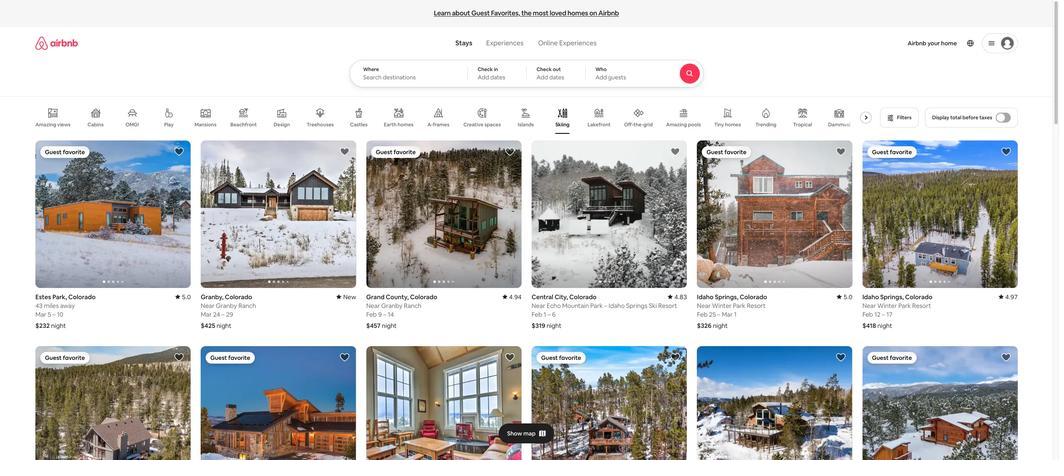 Task type: describe. For each thing, give the bounding box(es) containing it.
total
[[950, 114, 962, 121]]

ranch inside grand county, colorado near granby ranch feb 9 – 14 $457 night
[[404, 302, 421, 310]]

add for check out add dates
[[537, 74, 548, 81]]

– right mountain
[[604, 302, 607, 310]]

guests
[[608, 74, 626, 81]]

add to wishlist: idaho springs, colorado image for 4.97
[[1001, 147, 1011, 157]]

idaho springs, colorado near winter park resort feb 25 – mar 1 $326 night
[[697, 293, 767, 330]]

earth
[[384, 122, 396, 128]]

– inside grand county, colorado near granby ranch feb 9 – 14 $457 night
[[383, 311, 386, 319]]

add to wishlist: tabernash, colorado image
[[836, 353, 846, 363]]

– inside idaho springs, colorado near winter park resort feb 12 – 17 $418 night
[[882, 311, 885, 319]]

the-
[[633, 121, 643, 128]]

colorado inside granby, colorado near granby ranch mar 24 – 29 $425 night
[[225, 293, 252, 301]]

add for check in add dates
[[478, 74, 489, 81]]

most
[[533, 9, 548, 17]]

what can we help you find? tab list
[[449, 34, 531, 52]]

airbnb your home link
[[903, 35, 962, 52]]

idaho for idaho springs, colorado near winter park resort feb 12 – 17 $418 night
[[862, 293, 879, 301]]

4.94 out of 5 average rating image
[[502, 293, 521, 301]]

who
[[596, 66, 607, 73]]

mar inside estes park, colorado 43 miles away mar 5 – 10 $232 night
[[35, 311, 46, 319]]

4.83 out of 5 average rating image
[[668, 293, 687, 301]]

islands
[[518, 122, 534, 128]]

Where search field
[[363, 74, 454, 81]]

learn
[[434, 9, 451, 17]]

lakefront
[[588, 122, 610, 128]]

$418
[[862, 322, 876, 330]]

add to wishlist: estes park, colorado image
[[174, 147, 184, 157]]

park,
[[52, 293, 67, 301]]

check for check out add dates
[[537, 66, 552, 73]]

estes
[[35, 293, 51, 301]]

omg!
[[125, 122, 139, 128]]

views
[[57, 121, 70, 128]]

park inside central city, colorado near echo mountain park – idaho springs ski resort feb 1 – 6 $319 night
[[590, 302, 603, 310]]

mansions
[[194, 122, 216, 128]]

night inside granby, colorado near granby ranch mar 24 – 29 $425 night
[[216, 322, 231, 330]]

park for feb 25 – mar 1
[[733, 302, 745, 310]]

echo
[[547, 302, 561, 310]]

profile element
[[610, 27, 1018, 60]]

add to wishlist: central city, colorado image
[[670, 147, 680, 157]]

mar inside the idaho springs, colorado near winter park resort feb 25 – mar 1 $326 night
[[722, 311, 733, 319]]

filters button
[[880, 108, 919, 128]]

amazing views
[[35, 121, 70, 128]]

add to wishlist: grand lake, colorado image
[[670, 353, 680, 363]]

springs
[[626, 302, 647, 310]]

10
[[57, 311, 63, 319]]

amazing pools
[[666, 122, 701, 128]]

5.0 for estes park, colorado 43 miles away mar 5 – 10 $232 night
[[182, 293, 191, 301]]

show map button
[[499, 424, 554, 444]]

ranch inside granby, colorado near granby ranch mar 24 – 29 $425 night
[[238, 302, 256, 310]]

earth homes
[[384, 122, 413, 128]]

24
[[213, 311, 220, 319]]

43
[[35, 302, 42, 310]]

near for $326
[[697, 302, 711, 310]]

5.0 out of 5 average rating image
[[837, 293, 852, 301]]

9
[[378, 311, 382, 319]]

show map
[[507, 431, 536, 438]]

tiny homes
[[714, 122, 741, 128]]

frames
[[433, 122, 449, 128]]

grid
[[643, 121, 653, 128]]

homes inside learn about guest favorites, the most loved homes on airbnb button
[[568, 9, 588, 17]]

experiences inside button
[[486, 39, 524, 47]]

out
[[553, 66, 561, 73]]

5.0 for idaho springs, colorado near winter park resort feb 25 – mar 1 $326 night
[[843, 293, 852, 301]]

4.83
[[674, 293, 687, 301]]

colorado for grand county, colorado near granby ranch feb 9 – 14 $457 night
[[410, 293, 437, 301]]

5
[[47, 311, 51, 319]]

stays button
[[449, 34, 479, 52]]

your
[[928, 40, 940, 47]]

before
[[963, 114, 978, 121]]

14
[[387, 311, 394, 319]]

mar inside granby, colorado near granby ranch mar 24 – 29 $425 night
[[201, 311, 212, 319]]

winter for mar
[[712, 302, 732, 310]]

creative spaces
[[463, 122, 501, 128]]

show
[[507, 431, 522, 438]]

miles
[[44, 302, 59, 310]]

granby, colorado near granby ranch mar 24 – 29 $425 night
[[201, 293, 256, 330]]

away
[[60, 302, 75, 310]]

1 inside central city, colorado near echo mountain park – idaho springs ski resort feb 1 – 6 $319 night
[[543, 311, 546, 319]]

learn about guest favorites, the most loved homes on airbnb
[[434, 9, 619, 17]]

airbnb your home
[[908, 40, 957, 47]]

– left 6 in the right bottom of the page
[[547, 311, 551, 319]]

castles
[[350, 122, 367, 128]]

springs, for 17
[[880, 293, 904, 301]]

4.94
[[509, 293, 521, 301]]

granby inside granby, colorado near granby ranch mar 24 – 29 $425 night
[[216, 302, 237, 310]]

29
[[226, 311, 233, 319]]

experiences button
[[479, 34, 531, 52]]

trending
[[755, 122, 776, 128]]

night inside estes park, colorado 43 miles away mar 5 – 10 $232 night
[[51, 322, 66, 330]]

city,
[[555, 293, 568, 301]]

colorado for estes park, colorado 43 miles away mar 5 – 10 $232 night
[[68, 293, 95, 301]]

cabins
[[87, 122, 103, 128]]

central
[[531, 293, 553, 301]]

stays
[[455, 39, 472, 47]]

spaces
[[484, 122, 501, 128]]

who add guests
[[596, 66, 626, 81]]

dates for check in add dates
[[490, 74, 505, 81]]

play
[[164, 122, 173, 128]]

off-
[[624, 121, 633, 128]]

group containing amazing views
[[35, 102, 875, 134]]



Task type: locate. For each thing, give the bounding box(es) containing it.
resort inside central city, colorado near echo mountain park – idaho springs ski resort feb 1 – 6 $319 night
[[658, 302, 677, 310]]

amazing
[[35, 121, 56, 128], [666, 122, 687, 128]]

dates down in
[[490, 74, 505, 81]]

experiences
[[486, 39, 524, 47], [559, 39, 597, 47]]

1 inside the idaho springs, colorado near winter park resort feb 25 – mar 1 $326 night
[[734, 311, 737, 319]]

1 horizontal spatial 5.0
[[843, 293, 852, 301]]

0 horizontal spatial add
[[478, 74, 489, 81]]

1 horizontal spatial mar
[[201, 311, 212, 319]]

taxes
[[980, 114, 992, 121]]

colorado for idaho springs, colorado near winter park resort feb 25 – mar 1 $326 night
[[740, 293, 767, 301]]

0 horizontal spatial airbnb
[[598, 9, 619, 17]]

winter inside the idaho springs, colorado near winter park resort feb 25 – mar 1 $326 night
[[712, 302, 732, 310]]

4.97 out of 5 average rating image
[[999, 293, 1018, 301]]

check for check in add dates
[[478, 66, 493, 73]]

None search field
[[350, 27, 726, 87]]

6 night from the left
[[877, 322, 892, 330]]

night down 6 in the right bottom of the page
[[546, 322, 561, 330]]

add to wishlist: grand county, colorado image
[[505, 147, 515, 157]]

resort inside the idaho springs, colorado near winter park resort feb 25 – mar 1 $326 night
[[747, 302, 766, 310]]

add inside "who add guests"
[[596, 74, 607, 81]]

0 horizontal spatial mar
[[35, 311, 46, 319]]

1 night from the left
[[51, 322, 66, 330]]

– left 17
[[882, 311, 885, 319]]

1 horizontal spatial resort
[[747, 302, 766, 310]]

1 horizontal spatial experiences
[[559, 39, 597, 47]]

airbnb left your
[[908, 40, 926, 47]]

3 night from the left
[[546, 322, 561, 330]]

2 horizontal spatial mar
[[722, 311, 733, 319]]

6 colorado from the left
[[905, 293, 932, 301]]

1 horizontal spatial park
[[733, 302, 745, 310]]

central city, colorado near echo mountain park – idaho springs ski resort feb 1 – 6 $319 night
[[531, 293, 677, 330]]

resort inside idaho springs, colorado near winter park resort feb 12 – 17 $418 night
[[912, 302, 931, 310]]

0 horizontal spatial park
[[590, 302, 603, 310]]

2 granby from the left
[[381, 302, 402, 310]]

dates inside check out add dates
[[549, 74, 564, 81]]

add to wishlist: idaho springs, colorado image
[[836, 147, 846, 157], [1001, 147, 1011, 157]]

winter
[[712, 302, 732, 310], [877, 302, 897, 310]]

2 check from the left
[[537, 66, 552, 73]]

1 horizontal spatial amazing
[[666, 122, 687, 128]]

filters
[[897, 114, 911, 121]]

granby up 14
[[381, 302, 402, 310]]

1 1 from the left
[[543, 311, 546, 319]]

feb left 9
[[366, 311, 377, 319]]

2 add to wishlist: idaho springs, colorado image from the left
[[1001, 147, 1011, 157]]

feb left '12'
[[862, 311, 873, 319]]

homes
[[568, 9, 588, 17], [397, 122, 413, 128], [725, 122, 741, 128]]

feb inside central city, colorado near echo mountain park – idaho springs ski resort feb 1 – 6 $319 night
[[531, 311, 542, 319]]

winter up 17
[[877, 302, 897, 310]]

feb inside idaho springs, colorado near winter park resort feb 12 – 17 $418 night
[[862, 311, 873, 319]]

amazing left the views
[[35, 121, 56, 128]]

loved
[[550, 9, 566, 17]]

$425
[[201, 322, 215, 330]]

1 colorado from the left
[[68, 293, 95, 301]]

0 horizontal spatial 1
[[543, 311, 546, 319]]

the
[[521, 9, 532, 17]]

0 horizontal spatial granby
[[216, 302, 237, 310]]

1 5.0 from the left
[[182, 293, 191, 301]]

2 winter from the left
[[877, 302, 897, 310]]

skiing
[[555, 122, 569, 128]]

dates for check out add dates
[[549, 74, 564, 81]]

colorado inside idaho springs, colorado near winter park resort feb 12 – 17 $418 night
[[905, 293, 932, 301]]

homes for earth homes
[[397, 122, 413, 128]]

add down 'what can we help you find?' tab list
[[478, 74, 489, 81]]

0 horizontal spatial winter
[[712, 302, 732, 310]]

night down 10
[[51, 322, 66, 330]]

1 horizontal spatial 1
[[734, 311, 737, 319]]

1 vertical spatial airbnb
[[908, 40, 926, 47]]

colorado inside central city, colorado near echo mountain park – idaho springs ski resort feb 1 – 6 $319 night
[[569, 293, 596, 301]]

night inside the idaho springs, colorado near winter park resort feb 25 – mar 1 $326 night
[[713, 322, 728, 330]]

2 mar from the left
[[201, 311, 212, 319]]

near
[[201, 302, 214, 310], [531, 302, 545, 310], [697, 302, 711, 310], [366, 302, 380, 310], [862, 302, 876, 310]]

design
[[273, 122, 290, 128]]

$319
[[531, 322, 545, 330]]

near for night
[[862, 302, 876, 310]]

mar right 25
[[722, 311, 733, 319]]

0 vertical spatial airbnb
[[598, 9, 619, 17]]

1 experiences from the left
[[486, 39, 524, 47]]

add inside check out add dates
[[537, 74, 548, 81]]

night down 17
[[877, 322, 892, 330]]

2 experiences from the left
[[559, 39, 597, 47]]

4 colorado from the left
[[740, 293, 767, 301]]

dates inside check in add dates
[[490, 74, 505, 81]]

check inside check in add dates
[[478, 66, 493, 73]]

2 horizontal spatial idaho
[[862, 293, 879, 301]]

near inside grand county, colorado near granby ranch feb 9 – 14 $457 night
[[366, 302, 380, 310]]

$232
[[35, 322, 50, 330]]

1
[[543, 311, 546, 319], [734, 311, 737, 319]]

learn about guest favorites, the most loved homes on airbnb button
[[431, 6, 622, 21]]

colorado inside the idaho springs, colorado near winter park resort feb 25 – mar 1 $326 night
[[740, 293, 767, 301]]

near inside central city, colorado near echo mountain park – idaho springs ski resort feb 1 – 6 $319 night
[[531, 302, 545, 310]]

near up '12'
[[862, 302, 876, 310]]

airbnb inside button
[[598, 9, 619, 17]]

2 park from the left
[[733, 302, 745, 310]]

0 horizontal spatial experiences
[[486, 39, 524, 47]]

idaho up 25
[[697, 293, 713, 301]]

add
[[478, 74, 489, 81], [537, 74, 548, 81], [596, 74, 607, 81]]

display total before taxes
[[932, 114, 992, 121]]

ranch
[[238, 302, 256, 310], [404, 302, 421, 310]]

check left in
[[478, 66, 493, 73]]

add to wishlist: granby, colorado image
[[339, 147, 349, 157], [339, 353, 349, 363], [505, 353, 515, 363]]

1 right 25
[[734, 311, 737, 319]]

springs, up 25
[[715, 293, 738, 301]]

1 horizontal spatial airbnb
[[908, 40, 926, 47]]

1 horizontal spatial winter
[[877, 302, 897, 310]]

5 near from the left
[[862, 302, 876, 310]]

check in add dates
[[478, 66, 505, 81]]

2 5.0 from the left
[[843, 293, 852, 301]]

dammusi
[[828, 122, 850, 128]]

1 resort from the left
[[658, 302, 677, 310]]

county,
[[386, 293, 409, 301]]

tropical
[[793, 122, 812, 128]]

1 springs, from the left
[[715, 293, 738, 301]]

6
[[552, 311, 556, 319]]

a-
[[427, 122, 433, 128]]

idaho for idaho springs, colorado near winter park resort feb 25 – mar 1 $326 night
[[697, 293, 713, 301]]

granby,
[[201, 293, 223, 301]]

winter up 25
[[712, 302, 732, 310]]

1 add to wishlist: idaho springs, colorado image from the left
[[836, 147, 846, 157]]

check inside check out add dates
[[537, 66, 552, 73]]

colorado for central city, colorado near echo mountain park – idaho springs ski resort feb 1 – 6 $319 night
[[569, 293, 596, 301]]

1 horizontal spatial homes
[[568, 9, 588, 17]]

feb inside the idaho springs, colorado near winter park resort feb 25 – mar 1 $326 night
[[697, 311, 708, 319]]

idaho inside central city, colorado near echo mountain park – idaho springs ski resort feb 1 – 6 $319 night
[[609, 302, 625, 310]]

dates down out
[[549, 74, 564, 81]]

springs, up 17
[[880, 293, 904, 301]]

feb left 25
[[697, 311, 708, 319]]

a-frames
[[427, 122, 449, 128]]

4 near from the left
[[366, 302, 380, 310]]

1 add from the left
[[478, 74, 489, 81]]

night
[[51, 322, 66, 330], [216, 322, 231, 330], [546, 322, 561, 330], [713, 322, 728, 330], [382, 322, 397, 330], [877, 322, 892, 330]]

0 horizontal spatial resort
[[658, 302, 677, 310]]

3 near from the left
[[697, 302, 711, 310]]

stays tab panel
[[350, 60, 726, 87]]

new place to stay image
[[336, 293, 356, 301]]

25
[[709, 311, 716, 319]]

night down 29
[[216, 322, 231, 330]]

mar left 5
[[35, 311, 46, 319]]

1 check from the left
[[478, 66, 493, 73]]

0 horizontal spatial add to wishlist: idaho springs, colorado image
[[836, 147, 846, 157]]

feb
[[531, 311, 542, 319], [697, 311, 708, 319], [366, 311, 377, 319], [862, 311, 873, 319]]

airbnb
[[598, 9, 619, 17], [908, 40, 926, 47]]

on
[[589, 9, 597, 17]]

0 horizontal spatial 5.0
[[182, 293, 191, 301]]

granby inside grand county, colorado near granby ranch feb 9 – 14 $457 night
[[381, 302, 402, 310]]

idaho left 'springs'
[[609, 302, 625, 310]]

$326
[[697, 322, 711, 330]]

homes right earth
[[397, 122, 413, 128]]

dates
[[490, 74, 505, 81], [549, 74, 564, 81]]

homes for tiny homes
[[725, 122, 741, 128]]

home
[[941, 40, 957, 47]]

4.97
[[1005, 293, 1018, 301]]

add to wishlist: black hawk, colorado image
[[174, 353, 184, 363]]

1 horizontal spatial check
[[537, 66, 552, 73]]

about
[[452, 9, 470, 17]]

near up 25
[[697, 302, 711, 310]]

winter inside idaho springs, colorado near winter park resort feb 12 – 17 $418 night
[[877, 302, 897, 310]]

grand
[[366, 293, 384, 301]]

online experiences link
[[531, 34, 604, 52]]

idaho inside idaho springs, colorado near winter park resort feb 12 – 17 $418 night
[[862, 293, 879, 301]]

17
[[886, 311, 892, 319]]

1 mar from the left
[[35, 311, 46, 319]]

1 horizontal spatial idaho
[[697, 293, 713, 301]]

park inside idaho springs, colorado near winter park resort feb 12 – 17 $418 night
[[898, 302, 911, 310]]

tiny
[[714, 122, 724, 128]]

1 near from the left
[[201, 302, 214, 310]]

near for feb
[[531, 302, 545, 310]]

– inside estes park, colorado 43 miles away mar 5 – 10 $232 night
[[52, 311, 55, 319]]

park for feb 12 – 17
[[898, 302, 911, 310]]

2 feb from the left
[[697, 311, 708, 319]]

1 feb from the left
[[531, 311, 542, 319]]

2 horizontal spatial resort
[[912, 302, 931, 310]]

near inside the idaho springs, colorado near winter park resort feb 25 – mar 1 $326 night
[[697, 302, 711, 310]]

0 horizontal spatial ranch
[[238, 302, 256, 310]]

$457
[[366, 322, 380, 330]]

mar left 24
[[201, 311, 212, 319]]

in
[[494, 66, 498, 73]]

amazing for amazing pools
[[666, 122, 687, 128]]

online
[[538, 39, 558, 47]]

1 horizontal spatial granby
[[381, 302, 402, 310]]

4 feb from the left
[[862, 311, 873, 319]]

– right 9
[[383, 311, 386, 319]]

4 night from the left
[[713, 322, 728, 330]]

5.0 out of 5 average rating image
[[175, 293, 191, 301]]

1 park from the left
[[590, 302, 603, 310]]

creative
[[463, 122, 483, 128]]

1 horizontal spatial add
[[537, 74, 548, 81]]

where
[[363, 66, 379, 73]]

ski
[[649, 302, 657, 310]]

feb up $319 at the right of page
[[531, 311, 542, 319]]

airbnb inside profile element
[[908, 40, 926, 47]]

night inside central city, colorado near echo mountain park – idaho springs ski resort feb 1 – 6 $319 night
[[546, 322, 561, 330]]

homes left on
[[568, 9, 588, 17]]

0 horizontal spatial homes
[[397, 122, 413, 128]]

night down 14
[[382, 322, 397, 330]]

colorado inside estes park, colorado 43 miles away mar 5 – 10 $232 night
[[68, 293, 95, 301]]

online experiences
[[538, 39, 597, 47]]

add to wishlist: nederland, colorado image
[[1001, 353, 1011, 363]]

grand county, colorado near granby ranch feb 9 – 14 $457 night
[[366, 293, 437, 330]]

granby
[[216, 302, 237, 310], [381, 302, 402, 310]]

feb inside grand county, colorado near granby ranch feb 9 – 14 $457 night
[[366, 311, 377, 319]]

2 add from the left
[[537, 74, 548, 81]]

idaho inside the idaho springs, colorado near winter park resort feb 25 – mar 1 $326 night
[[697, 293, 713, 301]]

winter for 17
[[877, 302, 897, 310]]

idaho
[[697, 293, 713, 301], [862, 293, 879, 301], [609, 302, 625, 310]]

colorado
[[68, 293, 95, 301], [225, 293, 252, 301], [569, 293, 596, 301], [740, 293, 767, 301], [410, 293, 437, 301], [905, 293, 932, 301]]

idaho up '12'
[[862, 293, 879, 301]]

none search field containing stays
[[350, 27, 726, 87]]

2 horizontal spatial homes
[[725, 122, 741, 128]]

park
[[590, 302, 603, 310], [733, 302, 745, 310], [898, 302, 911, 310]]

2 1 from the left
[[734, 311, 737, 319]]

5 night from the left
[[382, 322, 397, 330]]

near down "grand" on the left bottom of the page
[[366, 302, 380, 310]]

12
[[874, 311, 880, 319]]

0 horizontal spatial amazing
[[35, 121, 56, 128]]

beachfront
[[230, 122, 257, 128]]

2 near from the left
[[531, 302, 545, 310]]

0 horizontal spatial springs,
[[715, 293, 738, 301]]

colorado for idaho springs, colorado near winter park resort feb 12 – 17 $418 night
[[905, 293, 932, 301]]

1 ranch from the left
[[238, 302, 256, 310]]

night down 25
[[713, 322, 728, 330]]

airbnb right on
[[598, 9, 619, 17]]

3 mar from the left
[[722, 311, 733, 319]]

add down online
[[537, 74, 548, 81]]

2 colorado from the left
[[225, 293, 252, 301]]

group
[[35, 102, 875, 134], [35, 141, 191, 288], [201, 141, 356, 288], [366, 141, 521, 288], [531, 141, 687, 288], [697, 141, 852, 288], [862, 141, 1018, 288], [35, 347, 191, 461], [201, 347, 356, 461], [366, 347, 521, 461], [531, 347, 687, 461], [697, 347, 852, 461], [862, 347, 1018, 461]]

add to wishlist: idaho springs, colorado image for 5.0
[[836, 147, 846, 157]]

resort for feb 25 – mar 1
[[747, 302, 766, 310]]

homes right the tiny
[[725, 122, 741, 128]]

display
[[932, 114, 949, 121]]

5 colorado from the left
[[410, 293, 437, 301]]

2 ranch from the left
[[404, 302, 421, 310]]

amazing left the pools
[[666, 122, 687, 128]]

1 left 6 in the right bottom of the page
[[543, 311, 546, 319]]

night inside idaho springs, colorado near winter park resort feb 12 – 17 $418 night
[[877, 322, 892, 330]]

off-the-grid
[[624, 121, 653, 128]]

near inside idaho springs, colorado near winter park resort feb 12 – 17 $418 night
[[862, 302, 876, 310]]

3 park from the left
[[898, 302, 911, 310]]

3 resort from the left
[[912, 302, 931, 310]]

experiences up in
[[486, 39, 524, 47]]

3 feb from the left
[[366, 311, 377, 319]]

park inside the idaho springs, colorado near winter park resort feb 25 – mar 1 $326 night
[[733, 302, 745, 310]]

mountain
[[562, 302, 589, 310]]

– inside the idaho springs, colorado near winter park resort feb 25 – mar 1 $326 night
[[717, 311, 720, 319]]

colorado inside grand county, colorado near granby ranch feb 9 – 14 $457 night
[[410, 293, 437, 301]]

– right 24
[[221, 311, 224, 319]]

check left out
[[537, 66, 552, 73]]

resort for feb 12 – 17
[[912, 302, 931, 310]]

1 horizontal spatial ranch
[[404, 302, 421, 310]]

guest
[[471, 9, 490, 17]]

new
[[343, 293, 356, 301]]

granby up 29
[[216, 302, 237, 310]]

1 horizontal spatial add to wishlist: idaho springs, colorado image
[[1001, 147, 1011, 157]]

0 horizontal spatial dates
[[490, 74, 505, 81]]

check out add dates
[[537, 66, 564, 81]]

amazing for amazing views
[[35, 121, 56, 128]]

3 colorado from the left
[[569, 293, 596, 301]]

springs, for mar
[[715, 293, 738, 301]]

1 winter from the left
[[712, 302, 732, 310]]

0 horizontal spatial check
[[478, 66, 493, 73]]

2 springs, from the left
[[880, 293, 904, 301]]

treehouses
[[307, 122, 334, 128]]

1 granby from the left
[[216, 302, 237, 310]]

2 horizontal spatial add
[[596, 74, 607, 81]]

check
[[478, 66, 493, 73], [537, 66, 552, 73]]

1 dates from the left
[[490, 74, 505, 81]]

– inside granby, colorado near granby ranch mar 24 – 29 $425 night
[[221, 311, 224, 319]]

mar
[[35, 311, 46, 319], [201, 311, 212, 319], [722, 311, 733, 319]]

near inside granby, colorado near granby ranch mar 24 – 29 $425 night
[[201, 302, 214, 310]]

0 horizontal spatial idaho
[[609, 302, 625, 310]]

– right 5
[[52, 311, 55, 319]]

1 horizontal spatial springs,
[[880, 293, 904, 301]]

– right 25
[[717, 311, 720, 319]]

3 add from the left
[[596, 74, 607, 81]]

2 night from the left
[[216, 322, 231, 330]]

1 horizontal spatial dates
[[549, 74, 564, 81]]

add down who on the top right of the page
[[596, 74, 607, 81]]

near down granby,
[[201, 302, 214, 310]]

2 dates from the left
[[549, 74, 564, 81]]

night inside grand county, colorado near granby ranch feb 9 – 14 $457 night
[[382, 322, 397, 330]]

2 horizontal spatial park
[[898, 302, 911, 310]]

2 resort from the left
[[747, 302, 766, 310]]

springs, inside the idaho springs, colorado near winter park resort feb 25 – mar 1 $326 night
[[715, 293, 738, 301]]

experiences right online
[[559, 39, 597, 47]]

add inside check in add dates
[[478, 74, 489, 81]]

idaho springs, colorado near winter park resort feb 12 – 17 $418 night
[[862, 293, 932, 330]]

springs, inside idaho springs, colorado near winter park resort feb 12 – 17 $418 night
[[880, 293, 904, 301]]

near down central
[[531, 302, 545, 310]]



Task type: vqa. For each thing, say whether or not it's contained in the screenshot.


